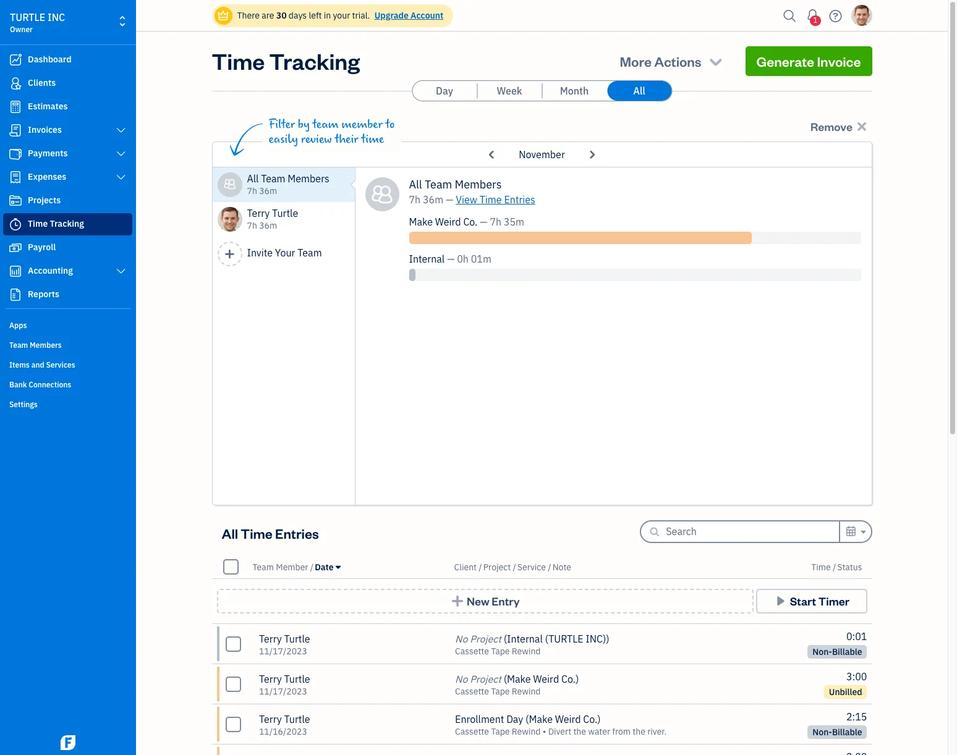 Task type: describe. For each thing, give the bounding box(es) containing it.
invite your team
[[247, 247, 322, 259]]

new entry
[[467, 594, 520, 609]]

invite your team button
[[212, 237, 355, 271]]

co. for day
[[583, 714, 598, 726]]

items
[[9, 361, 30, 370]]

start
[[790, 594, 816, 609]]

turtle for 2:15
[[284, 714, 310, 726]]

all for all time entries
[[222, 525, 238, 542]]

times image
[[855, 119, 869, 134]]

make for enrollment
[[529, 714, 553, 726]]

payment image
[[8, 148, 23, 160]]

team members
[[9, 341, 62, 350]]

cassette for 3:00
[[455, 686, 489, 698]]

weird for project
[[533, 673, 559, 686]]

report image
[[8, 289, 23, 301]]

date
[[315, 562, 334, 573]]

chart image
[[8, 265, 23, 278]]

note
[[553, 562, 571, 573]]

date link
[[315, 562, 341, 573]]

4 / from the left
[[548, 562, 551, 573]]

project image
[[8, 195, 23, 207]]

terry for 3:00
[[259, 673, 282, 686]]

36m for all team members 7h 36m
[[259, 186, 277, 197]]

upgrade account link
[[372, 10, 444, 21]]

all for all
[[633, 85, 645, 97]]

remove
[[811, 119, 853, 134]]

are
[[262, 10, 274, 21]]

billable for 0:01
[[832, 647, 862, 658]]

month link
[[542, 81, 607, 101]]

2 / from the left
[[479, 562, 482, 573]]

days
[[289, 10, 307, 21]]

time left status at the right bottom of page
[[811, 562, 831, 573]]

team members link
[[3, 336, 132, 354]]

go to help image
[[826, 6, 846, 25]]

easily
[[269, 132, 298, 147]]

left
[[309, 10, 322, 21]]

enrollment
[[455, 714, 504, 726]]

0 vertical spatial internal
[[409, 253, 445, 265]]

team inside invite your team "button"
[[298, 247, 322, 259]]

( for 3:00
[[504, 673, 507, 686]]

time up team member / on the left bottom of page
[[241, 525, 273, 542]]

expenses
[[28, 171, 66, 182]]

turtle for 3:00
[[284, 673, 310, 686]]

estimates
[[28, 101, 68, 112]]

river.
[[648, 727, 667, 738]]

11/16/2023
[[259, 727, 307, 738]]

Search text field
[[666, 522, 839, 542]]

water
[[588, 727, 610, 738]]

0 vertical spatial project
[[483, 562, 511, 573]]

main element
[[0, 0, 167, 756]]

to
[[386, 117, 395, 132]]

1
[[813, 15, 818, 25]]

from
[[612, 727, 631, 738]]

actions
[[654, 53, 702, 70]]

01m
[[471, 253, 492, 265]]

1 vertical spatial entries
[[275, 525, 319, 542]]

cassette for 2:15
[[455, 727, 489, 738]]

there are 30 days left in your trial. upgrade account
[[237, 10, 444, 21]]

view time entries button
[[456, 192, 535, 207]]

divert
[[548, 727, 571, 738]]

chevron large down image
[[115, 126, 127, 135]]

1 horizontal spatial tracking
[[269, 46, 360, 75]]

payments link
[[3, 143, 132, 165]]

account
[[411, 10, 444, 21]]

november
[[519, 148, 565, 161]]

2 vertical spatial —
[[447, 253, 455, 265]]

members for all team members 7h 36m
[[288, 173, 329, 185]]

generate invoice
[[757, 53, 861, 70]]

their
[[335, 132, 358, 147]]

) for 3:00
[[576, 673, 579, 686]]

all team members 7h 36m — view time entries
[[409, 177, 535, 206]]

0:01
[[847, 631, 867, 643]]

terry turtle 11/17/2023 for internal (turtle inc)
[[259, 633, 310, 657]]

service
[[517, 562, 546, 573]]

client image
[[8, 77, 23, 90]]

invoices link
[[3, 119, 132, 142]]

apps link
[[3, 316, 132, 335]]

project for internal
[[470, 633, 501, 646]]

30
[[276, 10, 287, 21]]

enrollment day ( make weird co. ) cassette tape rewind • divert the water from the river.
[[455, 714, 667, 738]]

non- for 0:01
[[813, 647, 832, 658]]

there
[[237, 10, 260, 21]]

bank
[[9, 380, 27, 390]]

trial.
[[352, 10, 370, 21]]

invoice
[[817, 53, 861, 70]]

start timer
[[790, 594, 850, 609]]

entries inside all team members 7h 36m — view time entries
[[504, 194, 535, 206]]

time / status
[[811, 562, 862, 573]]

1 vertical spatial —
[[480, 216, 488, 228]]

members inside main element
[[30, 341, 62, 350]]

0:01 non-billable
[[813, 631, 867, 658]]

items and services
[[9, 361, 75, 370]]

timer image
[[8, 218, 23, 231]]

turtle for 0:01
[[284, 633, 310, 646]]

terry turtle 7h 36m
[[247, 207, 298, 231]]

2:15 non-billable
[[813, 711, 867, 738]]

project link
[[483, 562, 513, 573]]

next month image
[[584, 145, 600, 164]]

projects
[[28, 195, 61, 206]]

5 / from the left
[[833, 562, 836, 573]]

chevrondown image
[[707, 53, 724, 70]]

team
[[313, 117, 339, 132]]

1 button
[[803, 3, 823, 28]]

2:15
[[847, 711, 867, 724]]

time inside all team members 7h 36m — view time entries
[[480, 194, 502, 206]]

— inside all team members 7h 36m — view time entries
[[446, 194, 454, 206]]

tape for 0:01
[[491, 646, 510, 657]]

users image
[[223, 177, 236, 192]]

generate invoice button
[[745, 46, 872, 76]]

note link
[[553, 562, 571, 573]]

payments
[[28, 148, 68, 159]]

terry turtle 11/16/2023
[[259, 714, 310, 738]]

timer
[[819, 594, 850, 609]]

status link
[[837, 562, 862, 573]]

reports
[[28, 289, 59, 300]]

more
[[620, 53, 652, 70]]

co. for project
[[561, 673, 576, 686]]

previous month image
[[484, 145, 500, 164]]

0 vertical spatial co.
[[463, 216, 478, 228]]

view
[[456, 194, 477, 206]]

more actions button
[[609, 46, 736, 76]]

apps
[[9, 321, 27, 330]]

terry for 0:01
[[259, 633, 282, 646]]

3:00
[[847, 671, 867, 683]]

( for 0:01
[[504, 633, 507, 646]]

clients link
[[3, 72, 132, 95]]

estimate image
[[8, 101, 23, 113]]

by
[[298, 117, 310, 132]]

status
[[837, 562, 862, 573]]

no project ( internal (turtle inc) ) cassette tape rewind
[[455, 633, 610, 657]]

internal — 0h 01m
[[409, 253, 492, 265]]

services
[[46, 361, 75, 370]]



Task type: locate. For each thing, give the bounding box(es) containing it.
2 rewind from the top
[[512, 686, 541, 698]]

the
[[574, 727, 586, 738], [633, 727, 646, 738]]

billable down 0:01
[[832, 647, 862, 658]]

1 vertical spatial billable
[[832, 727, 862, 738]]

week
[[497, 85, 522, 97]]

0 vertical spatial (
[[504, 633, 507, 646]]

members for all team members 7h 36m — view time entries
[[455, 177, 502, 192]]

review
[[301, 132, 332, 147]]

caretdown image
[[336, 562, 341, 572]]

all link
[[607, 81, 672, 101]]

settings
[[9, 400, 38, 409]]

cassette down new
[[455, 646, 489, 657]]

2 vertical spatial project
[[470, 673, 501, 686]]

0 vertical spatial time tracking
[[212, 46, 360, 75]]

2 vertical spatial co.
[[583, 714, 598, 726]]

project right client
[[483, 562, 511, 573]]

1 no from the top
[[455, 633, 468, 646]]

time tracking
[[212, 46, 360, 75], [28, 218, 84, 229]]

/ right client
[[479, 562, 482, 573]]

0 vertical spatial billable
[[832, 647, 862, 658]]

0 horizontal spatial day
[[436, 85, 453, 97]]

project down new entry button
[[470, 633, 501, 646]]

weird inside enrollment day ( make weird co. ) cassette tape rewind • divert the water from the river.
[[555, 714, 581, 726]]

non- down unbilled
[[813, 727, 832, 738]]

2 horizontal spatial co.
[[583, 714, 598, 726]]

/ left date on the left
[[310, 562, 314, 573]]

day link
[[412, 81, 477, 101]]

team up terry turtle 7h 36m
[[261, 173, 285, 185]]

( down no project ( internal (turtle inc) ) cassette tape rewind
[[504, 673, 507, 686]]

no down plus image
[[455, 633, 468, 646]]

internal inside no project ( internal (turtle inc) ) cassette tape rewind
[[507, 633, 543, 646]]

time tracking down '30'
[[212, 46, 360, 75]]

team
[[261, 173, 285, 185], [425, 177, 452, 192], [298, 247, 322, 259], [9, 341, 28, 350], [253, 562, 274, 573]]

1 horizontal spatial internal
[[507, 633, 543, 646]]

) for 2:15
[[598, 714, 601, 726]]

accounting link
[[3, 260, 132, 283]]

0 vertical spatial no
[[455, 633, 468, 646]]

0 horizontal spatial co.
[[463, 216, 478, 228]]

2 no from the top
[[455, 673, 468, 686]]

make weird co. — 7h 35m
[[409, 216, 524, 228]]

time right timer icon
[[28, 218, 48, 229]]

cassette inside no project ( internal (turtle inc) ) cassette tape rewind
[[455, 646, 489, 657]]

tape up "no project ( make weird co. ) cassette tape rewind" in the bottom of the page
[[491, 646, 510, 657]]

non- up 3:00 unbilled at the bottom right
[[813, 647, 832, 658]]

11/17/2023
[[259, 646, 307, 657], [259, 686, 307, 698]]

7h inside all team members 7h 36m — view time entries
[[409, 194, 421, 206]]

3 / from the left
[[513, 562, 516, 573]]

0 horizontal spatial time tracking
[[28, 218, 84, 229]]

3:00 unbilled
[[829, 671, 867, 698]]

3 rewind from the top
[[512, 727, 541, 738]]

co. inside "no project ( make weird co. ) cassette tape rewind"
[[561, 673, 576, 686]]

2 vertical spatial cassette
[[455, 727, 489, 738]]

weird up divert
[[555, 714, 581, 726]]

tape inside no project ( internal (turtle inc) ) cassette tape rewind
[[491, 646, 510, 657]]

35m
[[504, 216, 524, 228]]

0 vertical spatial rewind
[[512, 646, 541, 657]]

turtle inside terry turtle 7h 36m
[[272, 207, 298, 220]]

members down 'review'
[[288, 173, 329, 185]]

11/17/2023 for internal
[[259, 646, 307, 657]]

make for no
[[507, 673, 531, 686]]

generate
[[757, 53, 814, 70]]

cassette inside "no project ( make weird co. ) cassette tape rewind"
[[455, 686, 489, 698]]

36m for all team members 7h 36m — view time entries
[[423, 194, 443, 206]]

make up • in the bottom right of the page
[[529, 714, 553, 726]]

turtle
[[272, 207, 298, 220], [284, 633, 310, 646], [284, 673, 310, 686], [284, 714, 310, 726]]

play image
[[774, 596, 788, 608]]

the left water
[[574, 727, 586, 738]]

) down the (turtle
[[576, 673, 579, 686]]

( for 2:15
[[526, 714, 529, 726]]

entry
[[492, 594, 520, 609]]

) for 0:01
[[606, 633, 610, 646]]

terry turtle 11/17/2023 for make weird co.
[[259, 673, 310, 698]]

tape up the enrollment
[[491, 686, 510, 698]]

1 horizontal spatial day
[[507, 714, 523, 726]]

members up items and services
[[30, 341, 62, 350]]

1 vertical spatial (
[[504, 673, 507, 686]]

0 vertical spatial terry turtle 11/17/2023
[[259, 633, 310, 657]]

36m inside terry turtle 7h 36m
[[259, 220, 277, 231]]

2 the from the left
[[633, 727, 646, 738]]

all inside all team members 7h 36m — view time entries
[[409, 177, 422, 192]]

time tracking link
[[3, 213, 132, 236]]

in
[[324, 10, 331, 21]]

2 tape from the top
[[491, 686, 510, 698]]

11/17/2023 for make
[[259, 686, 307, 698]]

weird down no project ( internal (turtle inc) ) cassette tape rewind
[[533, 673, 559, 686]]

member
[[276, 562, 308, 573]]

7h up invite
[[247, 220, 257, 231]]

1 / from the left
[[310, 562, 314, 573]]

1 11/17/2023 from the top
[[259, 646, 307, 657]]

members inside all team members 7h 36m
[[288, 173, 329, 185]]

1 vertical spatial co.
[[561, 673, 576, 686]]

the right from at bottom right
[[633, 727, 646, 738]]

project inside no project ( internal (turtle inc) ) cassette tape rewind
[[470, 633, 501, 646]]

chevron large down image for accounting
[[115, 267, 127, 276]]

2 vertical spatial (
[[526, 714, 529, 726]]

7h
[[247, 186, 257, 197], [409, 194, 421, 206], [490, 216, 502, 228], [247, 220, 257, 231]]

billable
[[832, 647, 862, 658], [832, 727, 862, 738]]

no inside no project ( internal (turtle inc) ) cassette tape rewind
[[455, 633, 468, 646]]

1 vertical spatial terry turtle 11/17/2023
[[259, 673, 310, 698]]

1 the from the left
[[574, 727, 586, 738]]

members
[[288, 173, 329, 185], [455, 177, 502, 192], [30, 341, 62, 350]]

•
[[543, 727, 546, 738]]

0 vertical spatial make
[[409, 216, 433, 228]]

( down entry
[[504, 633, 507, 646]]

weird for day
[[555, 714, 581, 726]]

1 horizontal spatial co.
[[561, 673, 576, 686]]

2 horizontal spatial )
[[606, 633, 610, 646]]

1 vertical spatial tracking
[[50, 218, 84, 229]]

0 vertical spatial weird
[[435, 216, 461, 228]]

items and services link
[[3, 356, 132, 374]]

( inside "no project ( make weird co. ) cassette tape rewind"
[[504, 673, 507, 686]]

2 non- from the top
[[813, 727, 832, 738]]

1 vertical spatial day
[[507, 714, 523, 726]]

2 chevron large down image from the top
[[115, 173, 127, 182]]

1 vertical spatial make
[[507, 673, 531, 686]]

3 cassette from the top
[[455, 727, 489, 738]]

2 vertical spatial make
[[529, 714, 553, 726]]

chevron large down image inside expenses link
[[115, 173, 127, 182]]

2 terry turtle 11/17/2023 from the top
[[259, 673, 310, 698]]

0h
[[457, 253, 469, 265]]

internal left 0h
[[409, 253, 445, 265]]

all for all team members 7h 36m — view time entries
[[409, 177, 422, 192]]

36m inside all team members 7h 36m — view time entries
[[423, 194, 443, 206]]

service link
[[517, 562, 548, 573]]

invoice image
[[8, 124, 23, 137]]

1 vertical spatial tape
[[491, 686, 510, 698]]

0 vertical spatial chevron large down image
[[115, 149, 127, 159]]

tape inside "no project ( make weird co. ) cassette tape rewind"
[[491, 686, 510, 698]]

filter
[[269, 117, 295, 132]]

entries up member
[[275, 525, 319, 542]]

0 vertical spatial )
[[606, 633, 610, 646]]

rewind inside enrollment day ( make weird co. ) cassette tape rewind • divert the water from the river.
[[512, 727, 541, 738]]

team member /
[[253, 562, 314, 573]]

rewind
[[512, 646, 541, 657], [512, 686, 541, 698], [512, 727, 541, 738]]

2 horizontal spatial members
[[455, 177, 502, 192]]

co. inside enrollment day ( make weird co. ) cassette tape rewind • divert the water from the river.
[[583, 714, 598, 726]]

team right the your
[[298, 247, 322, 259]]

0 vertical spatial non-
[[813, 647, 832, 658]]

2 vertical spatial rewind
[[512, 727, 541, 738]]

billable inside 0:01 non-billable
[[832, 647, 862, 658]]

1 non- from the top
[[813, 647, 832, 658]]

1 vertical spatial project
[[470, 633, 501, 646]]

tape for 3:00
[[491, 686, 510, 698]]

2 cassette from the top
[[455, 686, 489, 698]]

client
[[454, 562, 477, 573]]

1 horizontal spatial time tracking
[[212, 46, 360, 75]]

team inside team members link
[[9, 341, 28, 350]]

entries up 35m
[[504, 194, 535, 206]]

1 horizontal spatial members
[[288, 173, 329, 185]]

— left view
[[446, 194, 454, 206]]

bank connections link
[[3, 375, 132, 394]]

1 cassette from the top
[[455, 646, 489, 657]]

( down "no project ( make weird co. ) cassette tape rewind" in the bottom of the page
[[526, 714, 529, 726]]

team inside all team members 7h 36m — view time entries
[[425, 177, 452, 192]]

0 horizontal spatial tracking
[[50, 218, 84, 229]]

turtle
[[10, 11, 45, 23]]

plus image
[[224, 248, 235, 260]]

billable for 2:15
[[832, 727, 862, 738]]

cassette for 0:01
[[455, 646, 489, 657]]

) inside "no project ( make weird co. ) cassette tape rewind"
[[576, 673, 579, 686]]

non- inside 2:15 non-billable
[[813, 727, 832, 738]]

1 billable from the top
[[832, 647, 862, 658]]

all inside all team members 7h 36m
[[247, 173, 259, 185]]

chevron large down image for expenses
[[115, 173, 127, 182]]

1 horizontal spatial the
[[633, 727, 646, 738]]

billable inside 2:15 non-billable
[[832, 727, 862, 738]]

1 vertical spatial non-
[[813, 727, 832, 738]]

all for all team members 7h 36m
[[247, 173, 259, 185]]

rewind inside no project ( internal (turtle inc) ) cassette tape rewind
[[512, 646, 541, 657]]

members inside all team members 7h 36m — view time entries
[[455, 177, 502, 192]]

members up view
[[455, 177, 502, 192]]

freshbooks image
[[58, 736, 78, 751]]

0 horizontal spatial )
[[576, 673, 579, 686]]

invoices
[[28, 124, 62, 135]]

time tracking down the projects link
[[28, 218, 84, 229]]

— down view time entries button
[[480, 216, 488, 228]]

36m up invite
[[259, 220, 277, 231]]

unbilled
[[829, 687, 862, 698]]

caretdown image
[[859, 525, 866, 540]]

no inside "no project ( make weird co. ) cassette tape rewind"
[[455, 673, 468, 686]]

no for make weird co.
[[455, 673, 468, 686]]

(turtle
[[545, 633, 584, 646]]

dashboard image
[[8, 54, 23, 66]]

remove button
[[808, 116, 872, 137]]

all time entries
[[222, 525, 319, 542]]

1 terry turtle 11/17/2023 from the top
[[259, 633, 310, 657]]

0 vertical spatial tape
[[491, 646, 510, 657]]

1 horizontal spatial entries
[[504, 194, 535, 206]]

) up water
[[598, 714, 601, 726]]

team left member
[[253, 562, 274, 573]]

rewind down no project ( internal (turtle inc) ) cassette tape rewind
[[512, 686, 541, 698]]

0 horizontal spatial the
[[574, 727, 586, 738]]

month
[[560, 85, 589, 97]]

search image
[[780, 6, 800, 25]]

cassette inside enrollment day ( make weird co. ) cassette tape rewind • divert the water from the river.
[[455, 727, 489, 738]]

0 vertical spatial tracking
[[269, 46, 360, 75]]

rewind inside "no project ( make weird co. ) cassette tape rewind"
[[512, 686, 541, 698]]

0 vertical spatial —
[[446, 194, 454, 206]]

clients
[[28, 77, 56, 88]]

turtle inc owner
[[10, 11, 65, 34]]

crown image
[[217, 9, 230, 22]]

chevron large down image inside the payments link
[[115, 149, 127, 159]]

2 vertical spatial chevron large down image
[[115, 267, 127, 276]]

expense image
[[8, 171, 23, 184]]

tracking
[[269, 46, 360, 75], [50, 218, 84, 229]]

chevron large down image for payments
[[115, 149, 127, 159]]

team inside all team members 7h 36m
[[261, 173, 285, 185]]

expenses link
[[3, 166, 132, 189]]

make inside "no project ( make weird co. ) cassette tape rewind"
[[507, 673, 531, 686]]

project inside "no project ( make weird co. ) cassette tape rewind"
[[470, 673, 501, 686]]

7h left 35m
[[490, 216, 502, 228]]

terry for 2:15
[[259, 714, 282, 726]]

weird inside "no project ( make weird co. ) cassette tape rewind"
[[533, 673, 559, 686]]

calendar image
[[846, 524, 857, 539]]

start timer button
[[756, 589, 867, 614]]

1 vertical spatial 11/17/2023
[[259, 686, 307, 698]]

rewind for 0:01
[[512, 646, 541, 657]]

project up the enrollment
[[470, 673, 501, 686]]

rewind for 2:15
[[512, 727, 541, 738]]

weird down view
[[435, 216, 461, 228]]

plus image
[[450, 596, 465, 608]]

non- inside 0:01 non-billable
[[813, 647, 832, 658]]

1 vertical spatial chevron large down image
[[115, 173, 127, 182]]

tracking inside main element
[[50, 218, 84, 229]]

chevron large down image
[[115, 149, 127, 159], [115, 173, 127, 182], [115, 267, 127, 276]]

project for make
[[470, 673, 501, 686]]

your
[[275, 247, 295, 259]]

time
[[212, 46, 265, 75], [480, 194, 502, 206], [28, 218, 48, 229], [241, 525, 273, 542], [811, 562, 831, 573]]

co. down view
[[463, 216, 478, 228]]

upgrade
[[375, 10, 409, 21]]

1 vertical spatial rewind
[[512, 686, 541, 698]]

dashboard
[[28, 54, 72, 65]]

connections
[[29, 380, 71, 390]]

2 11/17/2023 from the top
[[259, 686, 307, 698]]

billable down the 2:15
[[832, 727, 862, 738]]

inc)
[[586, 633, 606, 646]]

no for internal (turtle inc)
[[455, 633, 468, 646]]

1 vertical spatial no
[[455, 673, 468, 686]]

36m left view
[[423, 194, 443, 206]]

new entry button
[[217, 589, 754, 614]]

time link
[[811, 562, 833, 573]]

0 vertical spatial entries
[[504, 194, 535, 206]]

money image
[[8, 242, 23, 254]]

and
[[31, 361, 44, 370]]

rewind up "no project ( make weird co. ) cassette tape rewind" in the bottom of the page
[[512, 646, 541, 657]]

(
[[504, 633, 507, 646], [504, 673, 507, 686], [526, 714, 529, 726]]

internal
[[409, 253, 445, 265], [507, 633, 543, 646]]

team up make weird co. — 7h 35m in the top of the page
[[425, 177, 452, 192]]

/ left status at the right bottom of page
[[833, 562, 836, 573]]

no
[[455, 633, 468, 646], [455, 673, 468, 686]]

0 horizontal spatial internal
[[409, 253, 445, 265]]

weird
[[435, 216, 461, 228], [533, 673, 559, 686], [555, 714, 581, 726]]

tracking down left
[[269, 46, 360, 75]]

team down the apps
[[9, 341, 28, 350]]

terry inside terry turtle 7h 36m
[[247, 207, 270, 220]]

7h inside all team members 7h 36m
[[247, 186, 257, 197]]

2 vertical spatial weird
[[555, 714, 581, 726]]

time right view
[[480, 194, 502, 206]]

time down there
[[212, 46, 265, 75]]

7h left view
[[409, 194, 421, 206]]

co. down the (turtle
[[561, 673, 576, 686]]

rewind for 3:00
[[512, 686, 541, 698]]

3 chevron large down image from the top
[[115, 267, 127, 276]]

dashboard link
[[3, 49, 132, 71]]

chevron large down image inside accounting link
[[115, 267, 127, 276]]

) inside enrollment day ( make weird co. ) cassette tape rewind • divert the water from the river.
[[598, 714, 601, 726]]

non- for 2:15
[[813, 727, 832, 738]]

time inside main element
[[28, 218, 48, 229]]

36m
[[259, 186, 277, 197], [423, 194, 443, 206], [259, 220, 277, 231]]

1 vertical spatial )
[[576, 673, 579, 686]]

0 vertical spatial cassette
[[455, 646, 489, 657]]

1 vertical spatial cassette
[[455, 686, 489, 698]]

2 vertical spatial )
[[598, 714, 601, 726]]

cassette up the enrollment
[[455, 686, 489, 698]]

tape inside enrollment day ( make weird co. ) cassette tape rewind • divert the water from the river.
[[491, 727, 510, 738]]

3 tape from the top
[[491, 727, 510, 738]]

1 vertical spatial internal
[[507, 633, 543, 646]]

time tracking inside main element
[[28, 218, 84, 229]]

0 horizontal spatial entries
[[275, 525, 319, 542]]

—
[[446, 194, 454, 206], [480, 216, 488, 228], [447, 253, 455, 265]]

1 tape from the top
[[491, 646, 510, 657]]

— left 0h
[[447, 253, 455, 265]]

1 horizontal spatial )
[[598, 714, 601, 726]]

day inside enrollment day ( make weird co. ) cassette tape rewind • divert the water from the river.
[[507, 714, 523, 726]]

time
[[361, 132, 384, 147]]

turtle inside terry turtle 11/16/2023
[[284, 714, 310, 726]]

co. up water
[[583, 714, 598, 726]]

1 vertical spatial weird
[[533, 673, 559, 686]]

0 vertical spatial 11/17/2023
[[259, 646, 307, 657]]

1 chevron large down image from the top
[[115, 149, 127, 159]]

make up internal — 0h 01m at top
[[409, 216, 433, 228]]

invite
[[247, 247, 273, 259]]

no up the enrollment
[[455, 673, 468, 686]]

) inside no project ( internal (turtle inc) ) cassette tape rewind
[[606, 633, 610, 646]]

1 rewind from the top
[[512, 646, 541, 657]]

terry inside terry turtle 11/16/2023
[[259, 714, 282, 726]]

7h right the users 'image' in the top left of the page
[[247, 186, 257, 197]]

rewind left • in the bottom right of the page
[[512, 727, 541, 738]]

( inside no project ( internal (turtle inc) ) cassette tape rewind
[[504, 633, 507, 646]]

( inside enrollment day ( make weird co. ) cassette tape rewind • divert the water from the river.
[[526, 714, 529, 726]]

payroll link
[[3, 237, 132, 259]]

0 vertical spatial day
[[436, 85, 453, 97]]

tracking down the projects link
[[50, 218, 84, 229]]

/ left note
[[548, 562, 551, 573]]

36m inside all team members 7h 36m
[[259, 186, 277, 197]]

non-
[[813, 647, 832, 658], [813, 727, 832, 738]]

internal left the (turtle
[[507, 633, 543, 646]]

cassette down the enrollment
[[455, 727, 489, 738]]

7h inside terry turtle 7h 36m
[[247, 220, 257, 231]]

make down no project ( internal (turtle inc) ) cassette tape rewind
[[507, 673, 531, 686]]

) right the (turtle
[[606, 633, 610, 646]]

make inside enrollment day ( make weird co. ) cassette tape rewind • divert the water from the river.
[[529, 714, 553, 726]]

36m up terry turtle 7h 36m
[[259, 186, 277, 197]]

tape down the enrollment
[[491, 727, 510, 738]]

2 vertical spatial tape
[[491, 727, 510, 738]]

2 billable from the top
[[832, 727, 862, 738]]

tape for 2:15
[[491, 727, 510, 738]]

1 vertical spatial time tracking
[[28, 218, 84, 229]]

/ left service
[[513, 562, 516, 573]]

0 horizontal spatial members
[[30, 341, 62, 350]]



Task type: vqa. For each thing, say whether or not it's contained in the screenshot.
FIRST
no



